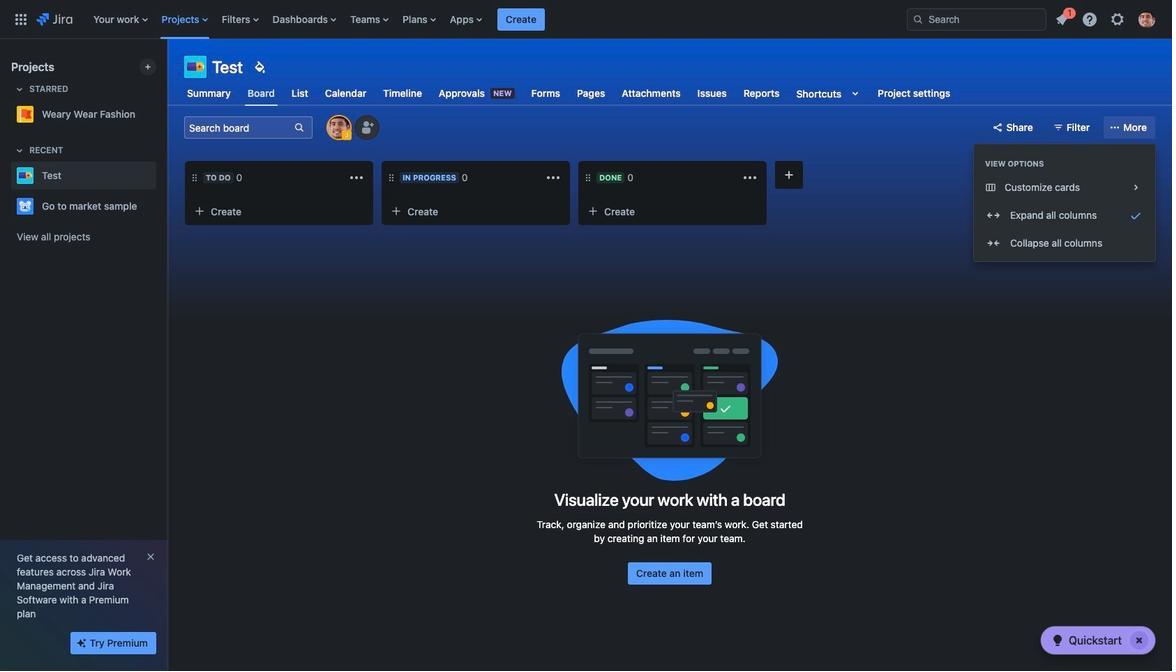 Task type: vqa. For each thing, say whether or not it's contained in the screenshot.
Dismiss Quickstart icon
yes



Task type: locate. For each thing, give the bounding box(es) containing it.
Search field
[[907, 8, 1047, 30]]

notifications image
[[1054, 11, 1070, 28]]

0 horizontal spatial list
[[86, 0, 896, 39]]

collapse starred projects image
[[11, 81, 28, 98]]

None search field
[[907, 8, 1047, 30]]

appswitcher icon image
[[13, 11, 29, 28]]

jira image
[[36, 11, 72, 28], [36, 11, 72, 28]]

create column image
[[781, 167, 798, 184]]

view options group
[[974, 144, 1156, 262]]

your profile and settings image
[[1139, 11, 1156, 28]]

tab list
[[176, 81, 962, 106]]

collapse recent projects image
[[11, 142, 28, 159]]

banner
[[0, 0, 1172, 39]]

settings image
[[1109, 11, 1126, 28]]

list item
[[497, 0, 545, 39], [1049, 5, 1076, 30]]

list
[[86, 0, 896, 39], [1049, 5, 1164, 32]]

add people image
[[359, 119, 375, 136]]

heading
[[974, 158, 1156, 170]]

column actions menu image
[[742, 170, 758, 186]]



Task type: describe. For each thing, give the bounding box(es) containing it.
dismiss quickstart image
[[1128, 630, 1151, 652]]

1 horizontal spatial list item
[[1049, 5, 1076, 30]]

search image
[[913, 14, 924, 25]]

0 horizontal spatial list item
[[497, 0, 545, 39]]

column actions menu image
[[545, 170, 562, 186]]

primary element
[[8, 0, 896, 39]]

Search board text field
[[185, 118, 292, 137]]

1 horizontal spatial list
[[1049, 5, 1164, 32]]

close premium upgrade banner image
[[145, 552, 156, 563]]

help image
[[1082, 11, 1098, 28]]



